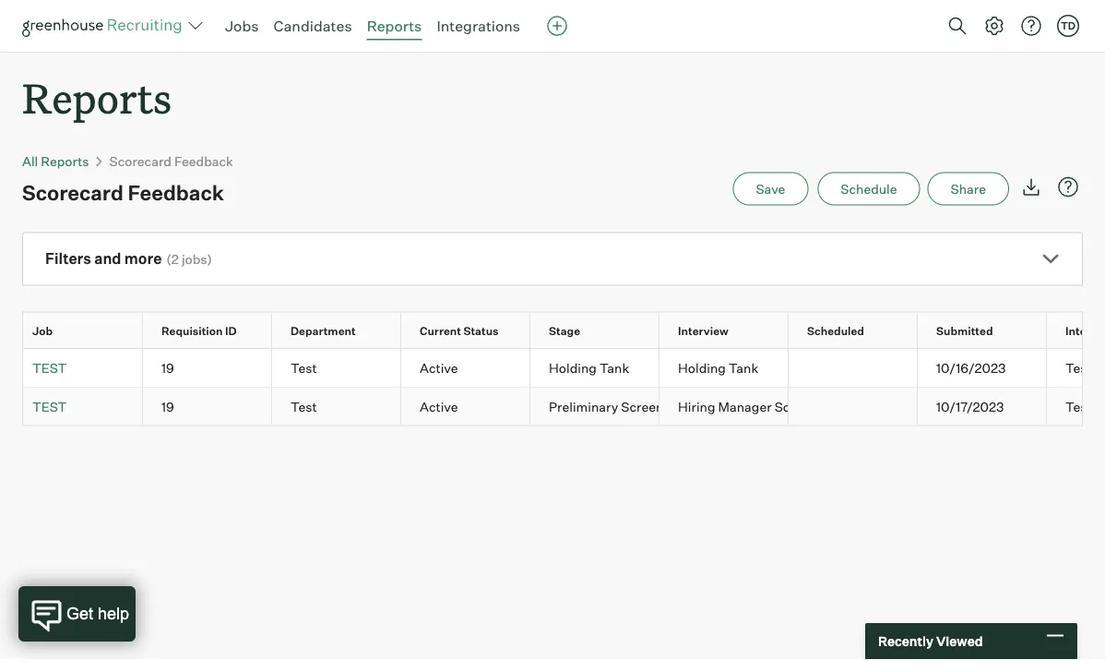 Task type: describe. For each thing, give the bounding box(es) containing it.
all reports link
[[22, 153, 89, 169]]

1 vertical spatial scorecard
[[22, 180, 124, 205]]

preliminary
[[549, 398, 619, 414]]

2 screen from the left
[[775, 398, 818, 414]]

greenhouse recruiting image
[[22, 15, 188, 37]]

schedule button
[[818, 172, 921, 206]]

1 du from the top
[[1095, 359, 1106, 375]]

requisition id column header
[[143, 313, 288, 348]]

2 cell from the top
[[789, 387, 919, 425]]

2 test link from the top
[[32, 398, 67, 414]]

td button
[[1058, 15, 1080, 37]]

filters and more ( 2 jobs )
[[45, 249, 212, 268]]

2 vertical spatial reports
[[41, 153, 89, 169]]

requisition id
[[162, 324, 237, 338]]

interview
[[679, 324, 729, 338]]

(
[[167, 251, 172, 267]]

download image
[[1021, 176, 1043, 198]]

2
[[172, 251, 179, 267]]

configure image
[[984, 15, 1006, 37]]

search image
[[947, 15, 969, 37]]

candidates link
[[274, 17, 352, 35]]

hiring
[[679, 398, 716, 414]]

department column header
[[272, 313, 417, 348]]

share button
[[928, 172, 1010, 206]]

0 vertical spatial reports
[[367, 17, 422, 35]]

viewed
[[937, 633, 984, 649]]

)
[[207, 251, 212, 267]]

10/16/2023
[[937, 359, 1007, 375]]

recently
[[879, 633, 934, 649]]

1 vertical spatial scorecard feedback
[[22, 180, 224, 205]]

scorecard feedback link
[[109, 153, 233, 169]]

1 vertical spatial feedback
[[128, 180, 224, 205]]

1 screen from the left
[[622, 398, 664, 414]]

job column header
[[14, 313, 159, 348]]

manager
[[719, 398, 772, 414]]

save button
[[733, 172, 809, 206]]

and
[[94, 249, 121, 268]]

scheduled
[[808, 324, 865, 338]]

0 vertical spatial scorecard
[[109, 153, 172, 169]]

id
[[225, 324, 237, 338]]

0 vertical spatial feedback
[[174, 153, 233, 169]]

1 active from the top
[[420, 359, 458, 375]]

1 test link from the top
[[32, 359, 67, 375]]

preliminary screen
[[549, 398, 664, 414]]

td
[[1062, 19, 1077, 32]]

scheduled column header
[[789, 313, 934, 348]]

1 holding tank from the left
[[549, 359, 630, 375]]

current status
[[420, 324, 499, 338]]

2 19 from the top
[[162, 398, 174, 414]]

integrations
[[437, 17, 521, 35]]

2 holding from the left
[[679, 359, 726, 375]]

recently viewed
[[879, 633, 984, 649]]

reports link
[[367, 17, 422, 35]]

2 tank from the left
[[729, 359, 759, 375]]

1 cell from the top
[[789, 349, 919, 387]]

jobs link
[[225, 17, 259, 35]]

faq image
[[1058, 176, 1080, 198]]



Task type: locate. For each thing, give the bounding box(es) containing it.
submitted column header
[[919, 313, 1063, 348]]

19
[[162, 359, 174, 375], [162, 398, 174, 414]]

reports right all
[[41, 153, 89, 169]]

1 vertical spatial test du
[[1066, 398, 1106, 414]]

0 vertical spatial 19
[[162, 359, 174, 375]]

0 horizontal spatial screen
[[622, 398, 664, 414]]

0 vertical spatial cell
[[789, 349, 919, 387]]

scorecard down 'all reports' link
[[22, 180, 124, 205]]

intervie
[[1066, 324, 1106, 338]]

tank down the stage column header
[[600, 359, 630, 375]]

holding tank down interview column header
[[679, 359, 759, 375]]

department
[[291, 324, 356, 338]]

share
[[951, 181, 987, 197]]

more
[[124, 249, 162, 268]]

hiring manager screen
[[679, 398, 818, 414]]

stage column header
[[531, 313, 676, 348]]

1 horizontal spatial holding tank
[[679, 359, 759, 375]]

0 vertical spatial test du
[[1066, 359, 1106, 375]]

grid containing test
[[0, 313, 1106, 425]]

current
[[420, 324, 462, 338]]

2 du from the top
[[1095, 398, 1106, 414]]

jobs
[[182, 251, 207, 267]]

save and schedule this report to revisit it! element
[[733, 172, 818, 206]]

1 vertical spatial du
[[1095, 398, 1106, 414]]

schedule
[[841, 181, 898, 197]]

holding tank up the preliminary
[[549, 359, 630, 375]]

holding
[[549, 359, 597, 375], [679, 359, 726, 375]]

1 vertical spatial 19
[[162, 398, 174, 414]]

2 test from the top
[[32, 398, 67, 414]]

holding tank
[[549, 359, 630, 375], [679, 359, 759, 375]]

1 test du from the top
[[1066, 359, 1106, 375]]

screen right manager
[[775, 398, 818, 414]]

reports right candidates link
[[367, 17, 422, 35]]

screen
[[622, 398, 664, 414], [775, 398, 818, 414]]

1 horizontal spatial holding
[[679, 359, 726, 375]]

td button
[[1054, 11, 1084, 41]]

holding down interview
[[679, 359, 726, 375]]

1 19 from the top
[[162, 359, 174, 375]]

cell
[[789, 349, 919, 387], [789, 387, 919, 425]]

reports
[[367, 17, 422, 35], [22, 70, 172, 125], [41, 153, 89, 169]]

1 vertical spatial active
[[420, 398, 458, 414]]

1 test from the top
[[32, 359, 67, 375]]

1 vertical spatial reports
[[22, 70, 172, 125]]

test link
[[32, 359, 67, 375], [32, 398, 67, 414]]

filters
[[45, 249, 91, 268]]

interview column header
[[660, 313, 805, 348]]

scorecard right all reports
[[109, 153, 172, 169]]

test
[[291, 359, 317, 375], [1066, 359, 1093, 375], [291, 398, 317, 414], [1066, 398, 1093, 414]]

du
[[1095, 359, 1106, 375], [1095, 398, 1106, 414]]

2 holding tank from the left
[[679, 359, 759, 375]]

stage
[[549, 324, 581, 338]]

2 test du from the top
[[1066, 398, 1106, 414]]

test du
[[1066, 359, 1106, 375], [1066, 398, 1106, 414]]

1 holding from the left
[[549, 359, 597, 375]]

requisition
[[162, 324, 223, 338]]

current status column header
[[402, 313, 547, 348]]

0 horizontal spatial holding
[[549, 359, 597, 375]]

jobs
[[225, 17, 259, 35]]

all
[[22, 153, 38, 169]]

0 vertical spatial scorecard feedback
[[109, 153, 233, 169]]

0 vertical spatial du
[[1095, 359, 1106, 375]]

status
[[464, 324, 499, 338]]

reports down greenhouse recruiting "image"
[[22, 70, 172, 125]]

tank up manager
[[729, 359, 759, 375]]

1 horizontal spatial screen
[[775, 398, 818, 414]]

1 vertical spatial cell
[[789, 387, 919, 425]]

save
[[756, 181, 786, 197]]

holding down stage
[[549, 359, 597, 375]]

0 horizontal spatial tank
[[600, 359, 630, 375]]

1 vertical spatial test
[[32, 398, 67, 414]]

screen left hiring
[[622, 398, 664, 414]]

0 vertical spatial test
[[32, 359, 67, 375]]

10/17/2023
[[937, 398, 1005, 414]]

1 horizontal spatial tank
[[729, 359, 759, 375]]

submitted
[[937, 324, 994, 338]]

all reports
[[22, 153, 89, 169]]

feedback
[[174, 153, 233, 169], [128, 180, 224, 205]]

test
[[32, 359, 67, 375], [32, 398, 67, 414]]

scorecard
[[109, 153, 172, 169], [22, 180, 124, 205]]

0 horizontal spatial holding tank
[[549, 359, 630, 375]]

1 vertical spatial test link
[[32, 398, 67, 414]]

1 tank from the left
[[600, 359, 630, 375]]

0 vertical spatial test link
[[32, 359, 67, 375]]

tank
[[600, 359, 630, 375], [729, 359, 759, 375]]

scorecard feedback
[[109, 153, 233, 169], [22, 180, 224, 205]]

2 active from the top
[[420, 398, 458, 414]]

0 vertical spatial active
[[420, 359, 458, 375]]

job
[[32, 324, 53, 338]]

active
[[420, 359, 458, 375], [420, 398, 458, 414]]

candidates
[[274, 17, 352, 35]]

grid
[[0, 313, 1106, 425]]

integrations link
[[437, 17, 521, 35]]



Task type: vqa. For each thing, say whether or not it's contained in the screenshot.
another
no



